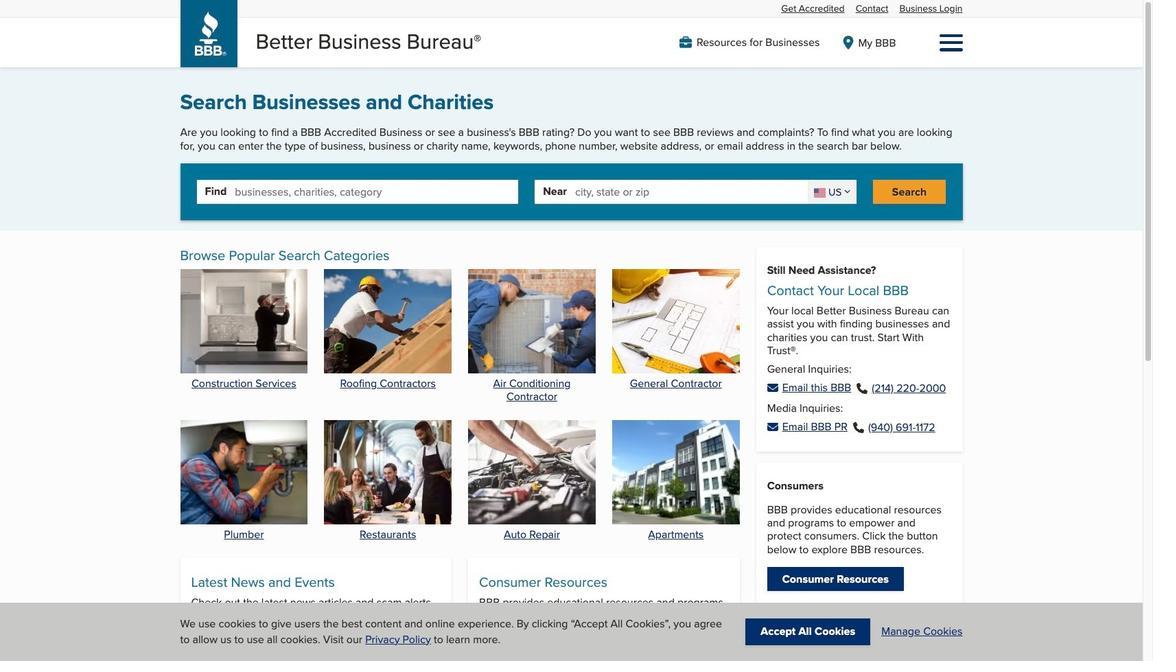 Task type: locate. For each thing, give the bounding box(es) containing it.
businesses, charities, category search field
[[235, 180, 518, 204]]

None field
[[808, 180, 857, 204]]



Task type: vqa. For each thing, say whether or not it's contained in the screenshot.
THE BUSINESSES, CHARITIES, CATEGORY search field
yes



Task type: describe. For each thing, give the bounding box(es) containing it.
city, state or zip field
[[575, 180, 808, 204]]



